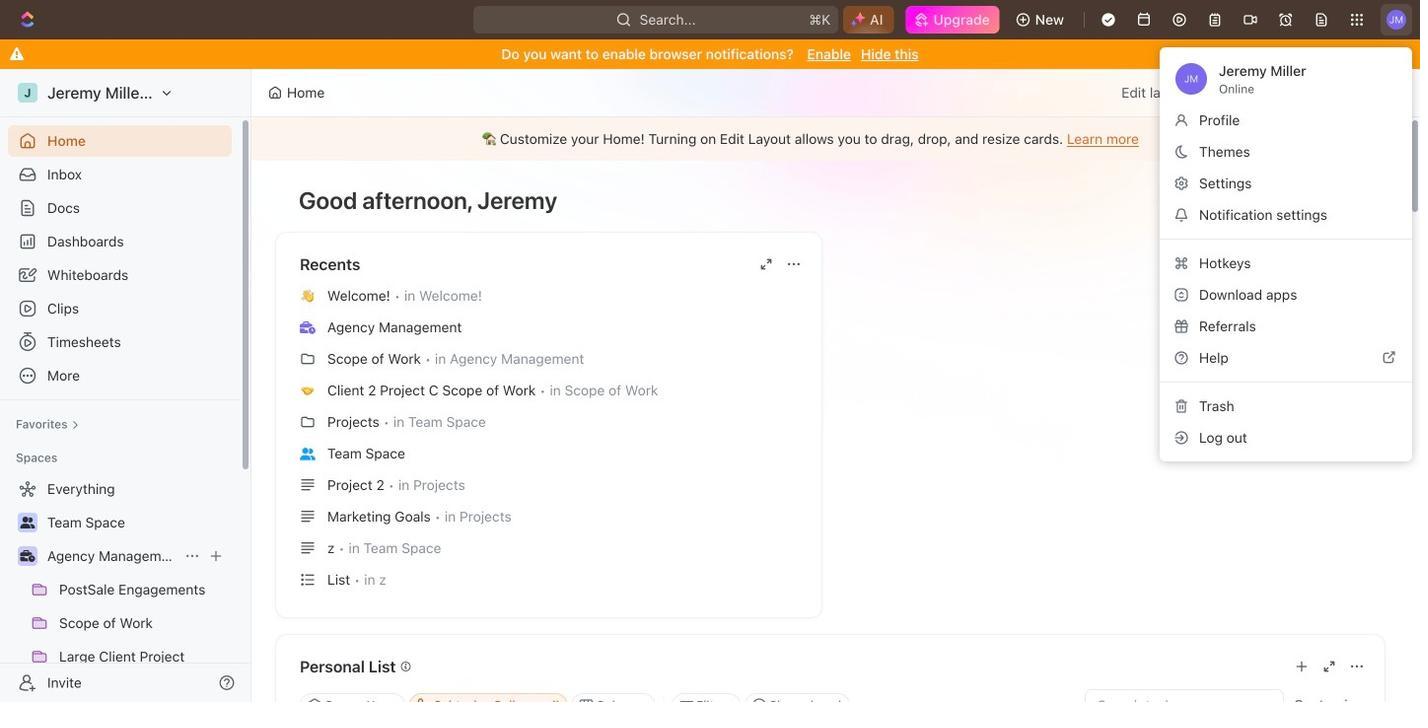 Task type: locate. For each thing, give the bounding box(es) containing it.
1 vertical spatial business time image
[[20, 550, 35, 562]]

sidebar navigation
[[0, 69, 252, 702]]

0 horizontal spatial business time image
[[20, 550, 35, 562]]

business time image
[[300, 321, 316, 334], [20, 550, 35, 562]]

0 vertical spatial business time image
[[300, 321, 316, 334]]

business time image inside sidebar navigation
[[20, 550, 35, 562]]



Task type: describe. For each thing, give the bounding box(es) containing it.
1 horizontal spatial business time image
[[300, 321, 316, 334]]

user group image
[[300, 448, 316, 460]]



Task type: vqa. For each thing, say whether or not it's contained in the screenshot.
the bottommost Business Time 'icon'
yes



